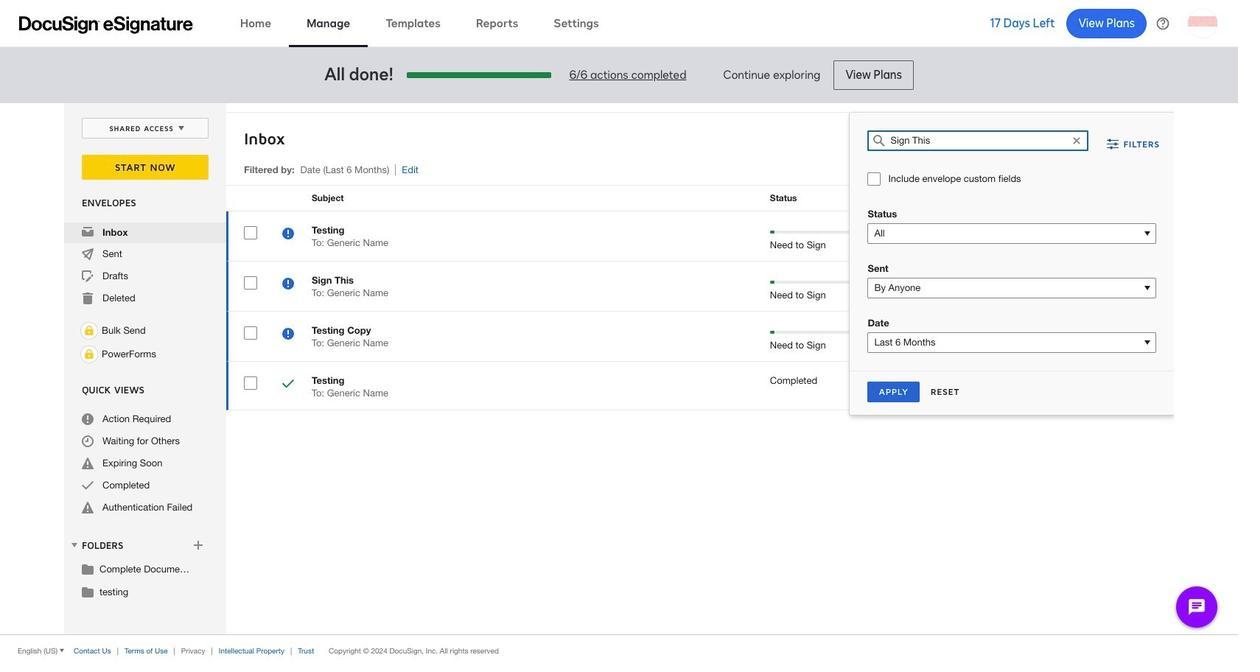 Task type: vqa. For each thing, say whether or not it's contained in the screenshot.
Use Cool image
no



Task type: describe. For each thing, give the bounding box(es) containing it.
trash image
[[82, 293, 94, 305]]

more info region
[[0, 635, 1239, 667]]

clock image
[[82, 436, 94, 448]]

folder image
[[82, 586, 94, 598]]

secondary navigation region
[[64, 103, 1178, 635]]

draft image
[[82, 271, 94, 282]]

action required image
[[82, 414, 94, 425]]

your uploaded profile image image
[[1189, 8, 1218, 38]]

2 alert image from the top
[[82, 502, 94, 514]]



Task type: locate. For each thing, give the bounding box(es) containing it.
1 vertical spatial need to sign image
[[282, 328, 294, 342]]

2 need to sign image from the top
[[282, 328, 294, 342]]

lock image
[[80, 322, 98, 340]]

sent image
[[82, 248, 94, 260]]

Search Inbox and Folders text field
[[891, 131, 1067, 150]]

need to sign image
[[282, 228, 294, 242]]

alert image down completed image
[[82, 502, 94, 514]]

0 vertical spatial alert image
[[82, 458, 94, 470]]

need to sign image
[[282, 278, 294, 292], [282, 328, 294, 342]]

1 vertical spatial alert image
[[82, 502, 94, 514]]

1 need to sign image from the top
[[282, 278, 294, 292]]

completed image
[[282, 378, 294, 392]]

lock image
[[80, 346, 98, 364]]

alert image up completed image
[[82, 458, 94, 470]]

docusign esignature image
[[19, 16, 193, 34]]

alert image
[[82, 458, 94, 470], [82, 502, 94, 514]]

need to sign image down need to sign image
[[282, 278, 294, 292]]

1 alert image from the top
[[82, 458, 94, 470]]

need to sign image up completed image
[[282, 328, 294, 342]]

view folders image
[[69, 540, 80, 551]]

0 vertical spatial need to sign image
[[282, 278, 294, 292]]

completed image
[[82, 480, 94, 492]]

inbox image
[[82, 226, 94, 238]]

folder image
[[82, 563, 94, 575]]



